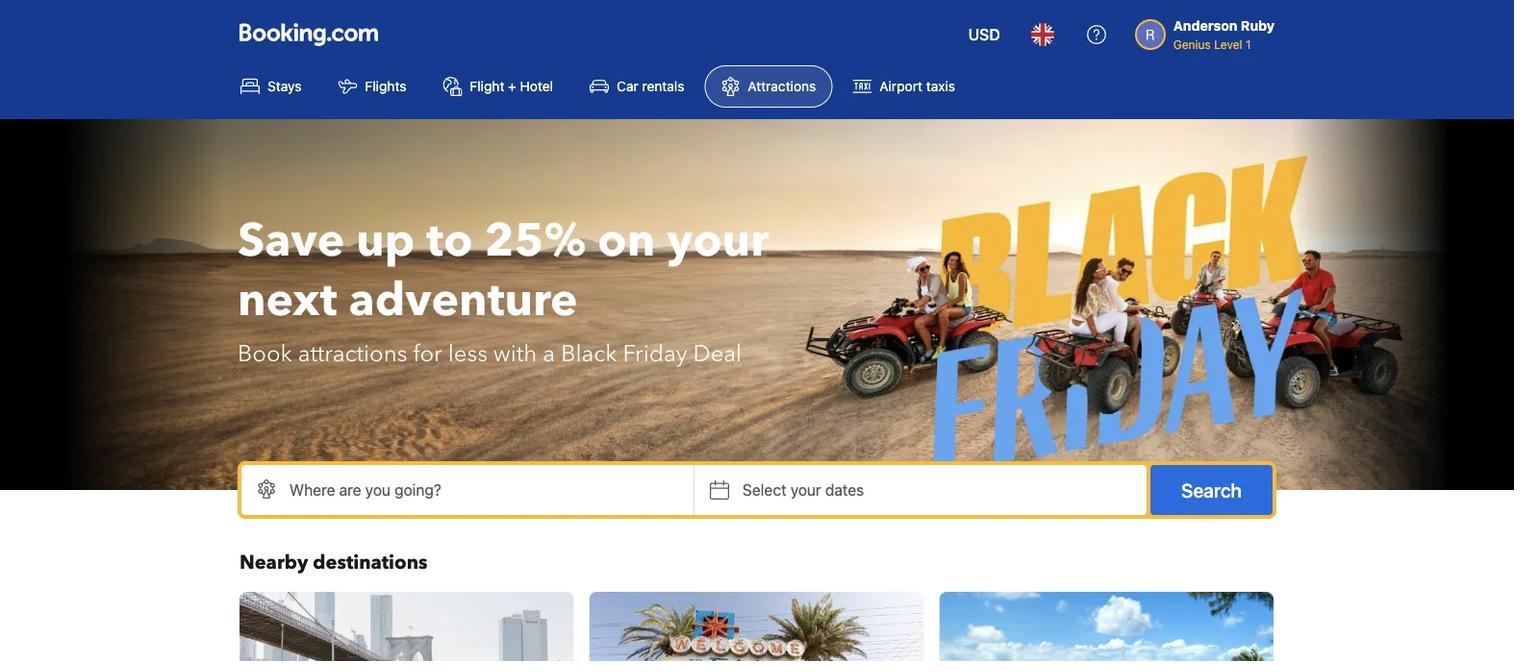 Task type: vqa. For each thing, say whether or not it's contained in the screenshot.
SELECT at the bottom
yes



Task type: locate. For each thing, give the bounding box(es) containing it.
25%
[[484, 210, 586, 273]]

your right on
[[667, 210, 769, 273]]

up
[[356, 210, 415, 273]]

taxis
[[926, 78, 955, 94]]

dates
[[825, 482, 864, 500]]

airport taxis link
[[836, 65, 972, 108]]

+
[[508, 78, 517, 94]]

0 vertical spatial your
[[667, 210, 769, 273]]

booking.com image
[[240, 23, 378, 46]]

for
[[413, 338, 442, 370]]

less
[[448, 338, 488, 370]]

book
[[238, 338, 292, 370]]

hotel
[[520, 78, 553, 94]]

0 horizontal spatial your
[[667, 210, 769, 273]]

usd
[[969, 25, 1000, 44]]

1 vertical spatial your
[[791, 482, 821, 500]]

your left the dates
[[791, 482, 821, 500]]

attractions link
[[705, 65, 833, 108]]

save
[[238, 210, 345, 273]]

flights
[[365, 78, 406, 94]]

rentals
[[642, 78, 684, 94]]

usd button
[[957, 12, 1012, 58]]

your
[[667, 210, 769, 273], [791, 482, 821, 500]]

car rentals
[[617, 78, 684, 94]]

select
[[743, 482, 787, 500]]

flight + hotel link
[[427, 65, 570, 108]]

airport taxis
[[880, 78, 955, 94]]

flights link
[[322, 65, 423, 108]]

adventure
[[349, 269, 578, 332]]

stays link
[[224, 65, 318, 108]]



Task type: describe. For each thing, give the bounding box(es) containing it.
Where are you going? search field
[[241, 466, 694, 516]]

stays
[[267, 78, 302, 94]]

1 horizontal spatial your
[[791, 482, 821, 500]]

search
[[1182, 479, 1242, 502]]

search button
[[1151, 466, 1273, 516]]

car
[[617, 78, 639, 94]]

a
[[543, 338, 555, 370]]

nearby
[[240, 550, 308, 577]]

flight
[[470, 78, 505, 94]]

key west image
[[939, 593, 1274, 662]]

deal
[[693, 338, 742, 370]]

your inside save up to 25% on your next adventure book attractions for less with a black friday deal
[[667, 210, 769, 273]]

car rentals link
[[574, 65, 701, 108]]

your account menu anderson ruby genius level 1 element
[[1135, 9, 1283, 53]]

select your dates
[[743, 482, 864, 500]]

on
[[598, 210, 655, 273]]

next
[[238, 269, 337, 332]]

genius
[[1174, 38, 1211, 51]]

with
[[493, 338, 537, 370]]

attractions
[[298, 338, 407, 370]]

attractions
[[748, 78, 816, 94]]

destinations
[[313, 550, 428, 577]]

to
[[427, 210, 473, 273]]

1
[[1246, 38, 1251, 51]]

level
[[1214, 38, 1243, 51]]

las vegas image
[[589, 593, 924, 662]]

airport
[[880, 78, 923, 94]]

save up to 25% on your next adventure book attractions for less with a black friday deal
[[238, 210, 769, 370]]

anderson ruby genius level 1
[[1174, 18, 1275, 51]]

black
[[561, 338, 617, 370]]

anderson
[[1174, 18, 1238, 34]]

flight + hotel
[[470, 78, 553, 94]]

nearby destinations
[[240, 550, 428, 577]]

ruby
[[1241, 18, 1275, 34]]

friday
[[623, 338, 687, 370]]

new york image
[[240, 593, 574, 662]]



